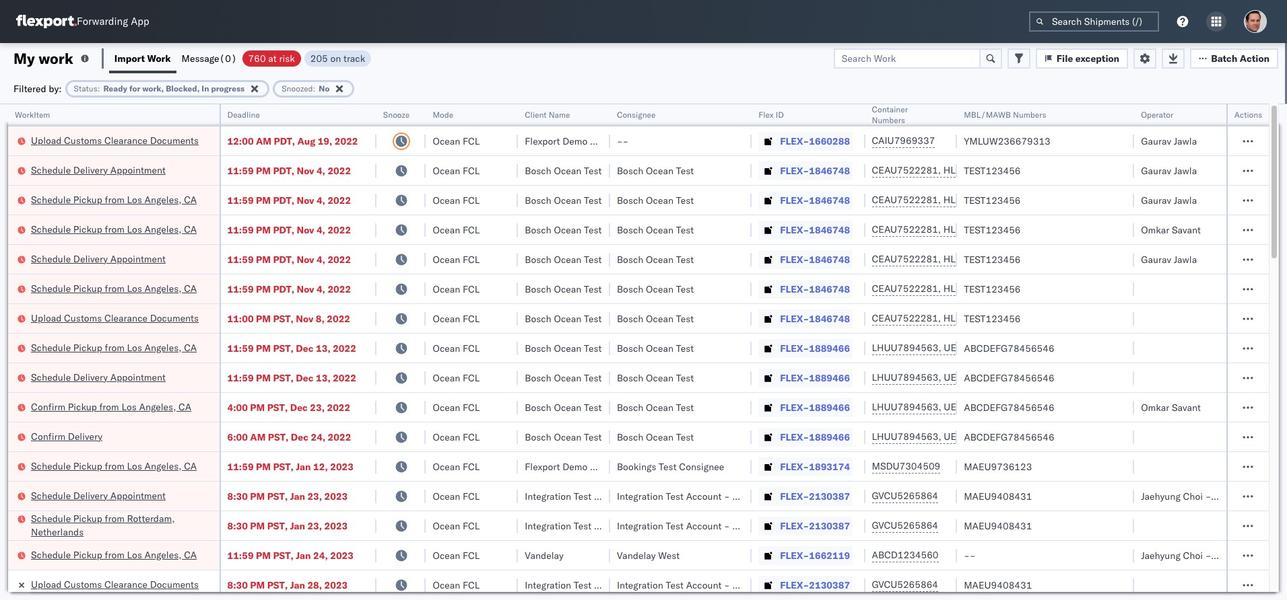 Task type: vqa. For each thing, say whether or not it's contained in the screenshot.
2022 associated with third Schedule Delivery Appointment link from the bottom of the page
yes



Task type: describe. For each thing, give the bounding box(es) containing it.
6 flex- from the top
[[780, 283, 809, 295]]

Search Shipments (/) text field
[[1029, 11, 1159, 32]]

1662119
[[809, 550, 850, 562]]

ymluw236679313
[[964, 135, 1051, 147]]

bookings test consignee
[[617, 461, 725, 473]]

lhuu7894563, uetu5238478 for schedule delivery appointment
[[872, 372, 1010, 384]]

4:00
[[227, 402, 248, 414]]

action
[[1240, 52, 1270, 64]]

flex-1893174
[[780, 461, 850, 473]]

2 karl from the top
[[733, 520, 750, 533]]

flexport for bookings test consignee
[[525, 461, 560, 473]]

3 integration from the top
[[617, 580, 664, 592]]

from for first schedule pickup from los angeles, ca 'button' from the bottom of the page
[[105, 549, 125, 562]]

2 ceau7522281, hlxu6269489, hlxu8034992 from the top
[[872, 194, 1081, 206]]

2 schedule pickup from los angeles, ca from the top
[[31, 223, 197, 235]]

4 schedule delivery appointment link from the top
[[31, 489, 166, 503]]

5 fcl from the top
[[463, 254, 480, 266]]

12 flex- from the top
[[780, 461, 809, 473]]

los for second schedule pickup from los angeles, ca 'button' from the bottom
[[127, 460, 142, 473]]

filtered by:
[[13, 83, 62, 95]]

appointment for first schedule delivery appointment 'link'
[[110, 164, 166, 176]]

13, for schedule pickup from los angeles, ca
[[316, 343, 331, 355]]

3 upload customs clearance documents from the top
[[31, 579, 199, 591]]

11 resize handle column header from the left
[[1253, 104, 1269, 601]]

operator
[[1141, 110, 1174, 120]]

4:00 pm pst, dec 23, 2022
[[227, 402, 350, 414]]

2 8:30 from the top
[[227, 520, 248, 533]]

mbl/mawb
[[964, 110, 1011, 120]]

jan down 11:59 pm pst, jan 12, 2023 on the left
[[290, 491, 305, 503]]

mbl/mawb numbers button
[[958, 107, 1121, 121]]

6 ceau7522281, hlxu6269489, hlxu8034992 from the top
[[872, 313, 1081, 325]]

on
[[330, 52, 341, 64]]

batch action
[[1211, 52, 1270, 64]]

2 documents from the top
[[150, 312, 199, 324]]

resize handle column header for client name
[[594, 104, 610, 601]]

abcdefg78456546 for confirm pickup from los angeles, ca
[[964, 402, 1055, 414]]

vandelay for vandelay
[[525, 550, 564, 562]]

resize handle column header for consignee
[[736, 104, 752, 601]]

confirm pickup from los angeles, ca
[[31, 401, 191, 413]]

los for first schedule pickup from los angeles, ca 'button' from the bottom of the page
[[127, 549, 142, 562]]

5 schedule pickup from los angeles, ca button from the top
[[31, 460, 197, 475]]

from for schedule pickup from rotterdam, netherlands button
[[105, 513, 125, 525]]

import work button
[[109, 43, 176, 73]]

6 fcl from the top
[[463, 283, 480, 295]]

abcd1234560
[[872, 550, 939, 562]]

ca for third schedule pickup from los angeles, ca 'button' from the top
[[184, 283, 197, 295]]

appointment for second schedule delivery appointment 'link' from the top of the page
[[110, 253, 166, 265]]

6 ceau7522281, from the top
[[872, 313, 941, 325]]

11:00 pm pst, nov 8, 2022
[[227, 313, 350, 325]]

9 11:59 from the top
[[227, 550, 254, 562]]

dec up 11:59 pm pst, jan 12, 2023 on the left
[[291, 432, 309, 444]]

confirm delivery link
[[31, 430, 102, 444]]

in
[[202, 83, 209, 93]]

schedule delivery appointment for second schedule delivery appointment 'link' from the top of the page
[[31, 253, 166, 265]]

3 upload from the top
[[31, 579, 62, 591]]

numbers for container numbers
[[872, 115, 905, 125]]

schedule pickup from rotterdam, netherlands
[[31, 513, 175, 539]]

client name button
[[518, 107, 597, 121]]

5 4, from the top
[[317, 283, 325, 295]]

1893174
[[809, 461, 850, 473]]

schedule pickup from los angeles, ca link for third schedule pickup from los angeles, ca 'button' from the top
[[31, 282, 197, 295]]

nov for second schedule delivery appointment 'link' from the top of the page
[[297, 254, 314, 266]]

pst, down 4:00 pm pst, dec 23, 2022
[[268, 432, 289, 444]]

pickup inside 'button'
[[68, 401, 97, 413]]

4 uetu5238478 from the top
[[944, 431, 1010, 443]]

schedule delivery appointment for 2nd schedule delivery appointment 'link' from the bottom
[[31, 372, 166, 384]]

schedule delivery appointment for 1st schedule delivery appointment 'link' from the bottom
[[31, 490, 166, 502]]

2023 down 12,
[[324, 491, 348, 503]]

nov for schedule pickup from los angeles, ca link corresponding to second schedule pickup from los angeles, ca 'button' from the top of the page
[[297, 224, 314, 236]]

11 fcl from the top
[[463, 432, 480, 444]]

los for 4th schedule pickup from los angeles, ca 'button' from the top
[[127, 342, 142, 354]]

2 upload from the top
[[31, 312, 62, 324]]

status : ready for work, blocked, in progress
[[74, 83, 245, 93]]

16 fcl from the top
[[463, 580, 480, 592]]

confirm for confirm pickup from los angeles, ca
[[31, 401, 65, 413]]

8,
[[316, 313, 325, 325]]

11:59 for schedule pickup from los angeles, ca link corresponding to second schedule pickup from los angeles, ca 'button' from the top of the page
[[227, 224, 254, 236]]

7 fcl from the top
[[463, 313, 480, 325]]

6 1846748 from the top
[[809, 313, 850, 325]]

3 4, from the top
[[317, 224, 325, 236]]

pst, left 8,
[[273, 313, 294, 325]]

flex-1846748 for third schedule pickup from los angeles, ca 'button' from the top schedule pickup from los angeles, ca link
[[780, 283, 850, 295]]

11:59 for 2nd schedule delivery appointment 'link' from the bottom
[[227, 372, 254, 384]]

flex-1846748 for first schedule delivery appointment 'link'
[[780, 165, 850, 177]]

11 flex- from the top
[[780, 432, 809, 444]]

delivery for confirm delivery button
[[68, 431, 102, 443]]

11:59 for second schedule delivery appointment 'link' from the top of the page
[[227, 254, 254, 266]]

risk
[[279, 52, 295, 64]]

pst, down 11:59 pm pst, jan 24, 2023
[[267, 580, 288, 592]]

205
[[310, 52, 328, 64]]

work
[[39, 49, 73, 68]]

(0)
[[219, 52, 237, 64]]

workitem
[[15, 110, 50, 120]]

delivery for first "schedule delivery appointment" button from the top
[[73, 164, 108, 176]]

jan left 12,
[[296, 461, 311, 473]]

resize handle column header for container numbers
[[941, 104, 958, 601]]

1 hlxu8034992 from the top
[[1015, 164, 1081, 177]]

confirm delivery
[[31, 431, 102, 443]]

my work
[[13, 49, 73, 68]]

23, for schedule delivery appointment
[[307, 491, 322, 503]]

9 flex- from the top
[[780, 372, 809, 384]]

vandelay for vandelay west
[[617, 550, 656, 562]]

nov for first schedule delivery appointment 'link'
[[297, 165, 314, 177]]

13 fcl from the top
[[463, 491, 480, 503]]

am for pst,
[[250, 432, 266, 444]]

actions
[[1235, 110, 1263, 120]]

work
[[147, 52, 171, 64]]

ready
[[103, 83, 127, 93]]

for
[[129, 83, 140, 93]]

schedule pickup from los angeles, ca link for 4th schedule pickup from los angeles, ca 'button' from the top
[[31, 341, 197, 355]]

2 1846748 from the top
[[809, 194, 850, 206]]

snoozed
[[282, 83, 313, 93]]

resize handle column header for mbl/mawb numbers
[[1118, 104, 1135, 601]]

1 schedule delivery appointment link from the top
[[31, 163, 166, 177]]

test123456 for first schedule delivery appointment 'link'
[[964, 165, 1021, 177]]

flex-1846748 for second schedule delivery appointment 'link' from the top of the page
[[780, 254, 850, 266]]

6:00
[[227, 432, 248, 444]]

los for third schedule pickup from los angeles, ca 'button' from the top
[[127, 283, 142, 295]]

1 karl from the top
[[733, 491, 750, 503]]

appointment for 2nd schedule delivery appointment 'link' from the bottom
[[110, 372, 166, 384]]

id
[[776, 110, 784, 120]]

1 ocean fcl from the top
[[433, 135, 480, 147]]

4 1889466 from the top
[[809, 432, 850, 444]]

west
[[658, 550, 680, 562]]

1 horizontal spatial --
[[964, 550, 976, 562]]

resize handle column header for workitem
[[203, 104, 219, 601]]

by:
[[49, 83, 62, 95]]

mode button
[[426, 107, 505, 121]]

nov for third schedule pickup from los angeles, ca 'button' from the top schedule pickup from los angeles, ca link
[[297, 283, 314, 295]]

6 flex-1846748 from the top
[[780, 313, 850, 325]]

confirm pickup from los angeles, ca link
[[31, 401, 191, 414]]

1 clearance from the top
[[104, 134, 148, 147]]

2023 up 11:59 pm pst, jan 24, 2023
[[324, 520, 348, 533]]

jawla for first schedule delivery appointment 'link'
[[1174, 165, 1197, 177]]

batch
[[1211, 52, 1238, 64]]

12:00 am pdt, aug 19, 2022
[[227, 135, 358, 147]]

3 account from the top
[[686, 580, 722, 592]]

1 schedule pickup from los angeles, ca from the top
[[31, 194, 197, 206]]

6 test123456 from the top
[[964, 313, 1021, 325]]

2023 up 8:30 pm pst, jan 28, 2023
[[330, 550, 354, 562]]

track
[[344, 52, 365, 64]]

flex-1660288
[[780, 135, 850, 147]]

client name
[[525, 110, 570, 120]]

choi
[[1183, 491, 1203, 503]]

2023 right 28,
[[324, 580, 348, 592]]

aug
[[298, 135, 315, 147]]

workitem button
[[8, 107, 206, 121]]

760
[[248, 52, 266, 64]]

2 flex- from the top
[[780, 165, 809, 177]]

4 lhuu7894563, from the top
[[872, 431, 942, 443]]

8 flex- from the top
[[780, 343, 809, 355]]

5 hlxu8034992 from the top
[[1015, 283, 1081, 295]]

0 vertical spatial --
[[617, 135, 629, 147]]

2 fcl from the top
[[463, 165, 480, 177]]

1 gaurav from the top
[[1141, 135, 1172, 147]]

6 ocean fcl from the top
[[433, 283, 480, 295]]

3 hlxu8034992 from the top
[[1015, 224, 1081, 236]]

delivery for 4th "schedule delivery appointment" button from the top
[[73, 490, 108, 502]]

2 clearance from the top
[[104, 312, 148, 324]]

4 flex-1889466 from the top
[[780, 432, 850, 444]]

deadline button
[[221, 107, 363, 121]]

schedule pickup from los angeles, ca link for first schedule pickup from los angeles, ca 'button' from the top
[[31, 193, 197, 206]]

3 customs from the top
[[64, 579, 102, 591]]

4 gaurav from the top
[[1141, 254, 1172, 266]]

ceau7522281, hlxu6269489, hlxu8034992 for second "schedule delivery appointment" button from the top
[[872, 253, 1081, 265]]

11:59 pm pst, dec 13, 2022 for schedule delivery appointment
[[227, 372, 356, 384]]

app
[[131, 15, 149, 28]]

10 ocean fcl from the top
[[433, 402, 480, 414]]

test123456 for third schedule pickup from los angeles, ca 'button' from the top schedule pickup from los angeles, ca link
[[964, 283, 1021, 295]]

11:59 for first schedule delivery appointment 'link'
[[227, 165, 254, 177]]

1846748 for second schedule pickup from los angeles, ca 'button' from the top of the page
[[809, 224, 850, 236]]

batch action button
[[1191, 48, 1279, 68]]

jan left 28,
[[290, 580, 305, 592]]

1 schedule from the top
[[31, 164, 71, 176]]

4 abcdefg78456546 from the top
[[964, 432, 1055, 444]]

2 upload customs clearance documents button from the top
[[31, 312, 199, 326]]

1 flex-2130387 from the top
[[780, 491, 850, 503]]

3 schedule pickup from los angeles, ca from the top
[[31, 283, 197, 295]]

pst, up the 6:00 am pst, dec 24, 2022
[[267, 402, 288, 414]]

jawla for 1st upload customs clearance documents link from the top of the page
[[1174, 135, 1197, 147]]

caiu7969337
[[872, 135, 935, 147]]

pst, down 11:00 pm pst, nov 8, 2022
[[273, 343, 294, 355]]

schedule delivery appointment for first schedule delivery appointment 'link'
[[31, 164, 166, 176]]

3 fcl from the top
[[463, 194, 480, 206]]

pst, up 8:30 pm pst, jan 28, 2023
[[273, 550, 294, 562]]

7 schedule from the top
[[31, 372, 71, 384]]

filtered
[[13, 83, 46, 95]]

3 resize handle column header from the left
[[410, 104, 426, 601]]

1 11:59 pm pdt, nov 4, 2022 from the top
[[227, 165, 351, 177]]

uetu5238478 for schedule delivery appointment
[[944, 372, 1010, 384]]

client
[[525, 110, 547, 120]]

8 ocean fcl from the top
[[433, 343, 480, 355]]

7 flex- from the top
[[780, 313, 809, 325]]

flex id
[[759, 110, 784, 120]]

2 integration from the top
[[617, 520, 664, 533]]

4 schedule pickup from los angeles, ca button from the top
[[31, 341, 197, 356]]

ca for first schedule pickup from los angeles, ca 'button' from the top
[[184, 194, 197, 206]]

jan up 28,
[[296, 550, 311, 562]]

at
[[268, 52, 277, 64]]

4 schedule pickup from los angeles, ca from the top
[[31, 342, 197, 354]]

confirm pickup from los angeles, ca button
[[31, 401, 191, 415]]

name
[[549, 110, 570, 120]]

import
[[114, 52, 145, 64]]

ca for first schedule pickup from los angeles, ca 'button' from the bottom of the page
[[184, 549, 197, 562]]

3 flex- from the top
[[780, 194, 809, 206]]

3 upload customs clearance documents link from the top
[[31, 578, 199, 592]]

11:59 pm pst, jan 24, 2023
[[227, 550, 354, 562]]

8:30 pm pst, jan 28, 2023
[[227, 580, 348, 592]]

am for pdt,
[[256, 135, 272, 147]]

pst, up 11:59 pm pst, jan 24, 2023
[[267, 520, 288, 533]]

flexport for --
[[525, 135, 560, 147]]

2023 right 12,
[[330, 461, 354, 473]]

rotterdam,
[[127, 513, 175, 525]]

maeu9736123
[[964, 461, 1032, 473]]

numbers for mbl/mawb numbers
[[1013, 110, 1047, 120]]

1 account from the top
[[686, 491, 722, 503]]

consignee inside button
[[617, 110, 656, 120]]

12,
[[313, 461, 328, 473]]

work,
[[142, 83, 164, 93]]

container
[[872, 104, 908, 115]]

11:00
[[227, 313, 254, 325]]

3 2130387 from the top
[[809, 580, 850, 592]]

1889466 for confirm pickup from los angeles, ca
[[809, 402, 850, 414]]

14 fcl from the top
[[463, 520, 480, 533]]

4 ceau7522281, from the top
[[872, 253, 941, 265]]

2 4, from the top
[[317, 194, 325, 206]]

schedule pickup from los angeles, ca link for first schedule pickup from los angeles, ca 'button' from the bottom of the page
[[31, 549, 197, 562]]

2 account from the top
[[686, 520, 722, 533]]

snoozed : no
[[282, 83, 330, 93]]

2 maeu9408431 from the top
[[964, 520, 1032, 533]]

angeles, inside 'button'
[[139, 401, 176, 413]]

6 schedule pickup from los angeles, ca button from the top
[[31, 549, 197, 564]]

los for the confirm pickup from los angeles, ca 'button'
[[122, 401, 137, 413]]

2 hlxu6269489, from the top
[[944, 194, 1013, 206]]

agent
[[1263, 491, 1287, 503]]

1889466 for schedule pickup from los angeles, ca
[[809, 343, 850, 355]]

consignee button
[[610, 107, 739, 121]]

2 upload customs clearance documents link from the top
[[31, 312, 199, 325]]

bookings
[[617, 461, 657, 473]]

from for third schedule pickup from los angeles, ca 'button' from the top
[[105, 283, 125, 295]]

flex-1889466 for confirm pickup from los angeles, ca
[[780, 402, 850, 414]]

14 flex- from the top
[[780, 520, 809, 533]]

11:59 for schedule pickup from los angeles, ca link for 4th schedule pickup from los angeles, ca 'button' from the top
[[227, 343, 254, 355]]



Task type: locate. For each thing, give the bounding box(es) containing it.
dec up 4:00 pm pst, dec 23, 2022
[[296, 372, 314, 384]]

1 11:59 pm pst, dec 13, 2022 from the top
[[227, 343, 356, 355]]

from inside schedule pickup from rotterdam, netherlands
[[105, 513, 125, 525]]

15 fcl from the top
[[463, 550, 480, 562]]

9 resize handle column header from the left
[[1118, 104, 1135, 601]]

5 ceau7522281, hlxu6269489, hlxu8034992 from the top
[[872, 283, 1081, 295]]

23, up 11:59 pm pst, jan 24, 2023
[[307, 520, 322, 533]]

5 schedule from the top
[[31, 283, 71, 295]]

demo left bookings
[[563, 461, 588, 473]]

11:59 pm pst, dec 13, 2022 up 4:00 pm pst, dec 23, 2022
[[227, 372, 356, 384]]

lhuu7894563, for confirm pickup from los angeles, ca
[[872, 402, 942, 414]]

1 vertical spatial customs
[[64, 312, 102, 324]]

1 resize handle column header from the left
[[203, 104, 219, 601]]

flex-1889466
[[780, 343, 850, 355], [780, 372, 850, 384], [780, 402, 850, 414], [780, 432, 850, 444]]

4 hlxu6269489, from the top
[[944, 253, 1013, 265]]

1 vertical spatial 2130387
[[809, 520, 850, 533]]

flex-2130387
[[780, 491, 850, 503], [780, 520, 850, 533], [780, 580, 850, 592]]

11:59 pm pst, dec 13, 2022
[[227, 343, 356, 355], [227, 372, 356, 384]]

3 schedule from the top
[[31, 223, 71, 235]]

0 horizontal spatial vandelay
[[525, 550, 564, 562]]

11:59
[[227, 165, 254, 177], [227, 194, 254, 206], [227, 224, 254, 236], [227, 254, 254, 266], [227, 283, 254, 295], [227, 343, 254, 355], [227, 372, 254, 384], [227, 461, 254, 473], [227, 550, 254, 562]]

resize handle column header for mode
[[502, 104, 518, 601]]

4 jawla from the top
[[1174, 254, 1197, 266]]

origin
[[1234, 491, 1260, 503]]

2 8:30 pm pst, jan 23, 2023 from the top
[[227, 520, 348, 533]]

1 upload customs clearance documents from the top
[[31, 134, 199, 147]]

1 maeu9408431 from the top
[[964, 491, 1032, 503]]

13 flex- from the top
[[780, 491, 809, 503]]

dec for schedule pickup from los angeles, ca
[[296, 343, 314, 355]]

numbers
[[1013, 110, 1047, 120], [872, 115, 905, 125]]

11 schedule from the top
[[31, 549, 71, 562]]

8:30 down the 6:00
[[227, 491, 248, 503]]

4 fcl from the top
[[463, 224, 480, 236]]

flex-2130387 down flex-1662119
[[780, 580, 850, 592]]

1 vertical spatial flexport demo consignee
[[525, 461, 635, 473]]

2 flexport demo consignee from the top
[[525, 461, 635, 473]]

: for snoozed
[[313, 83, 316, 93]]

0 vertical spatial gvcu5265864
[[872, 490, 939, 503]]

3 documents from the top
[[150, 579, 199, 591]]

omkar for lhuu7894563, uetu5238478
[[1141, 402, 1170, 414]]

1 gaurav jawla from the top
[[1141, 135, 1197, 147]]

flex-1889466 for schedule delivery appointment
[[780, 372, 850, 384]]

2 vertical spatial integration
[[617, 580, 664, 592]]

flexport demo consignee for bookings
[[525, 461, 635, 473]]

0 horizontal spatial numbers
[[872, 115, 905, 125]]

pdt, for second "schedule delivery appointment" button from the top
[[273, 254, 294, 266]]

24, up 28,
[[313, 550, 328, 562]]

lhuu7894563, uetu5238478 for confirm pickup from los angeles, ca
[[872, 402, 1010, 414]]

2 vertical spatial clearance
[[104, 579, 148, 591]]

flex-2130387 up flex-1662119
[[780, 520, 850, 533]]

1 vertical spatial flex-2130387
[[780, 520, 850, 533]]

12:00
[[227, 135, 254, 147]]

demo down name
[[563, 135, 588, 147]]

demo for bookings
[[563, 461, 588, 473]]

flex-1660288 button
[[759, 132, 853, 151], [759, 132, 853, 151]]

1 vertical spatial upload customs clearance documents
[[31, 312, 199, 324]]

0 vertical spatial maeu9408431
[[964, 491, 1032, 503]]

1 flex- from the top
[[780, 135, 809, 147]]

flex-2130387 button
[[759, 487, 853, 506], [759, 487, 853, 506], [759, 517, 853, 536], [759, 517, 853, 536], [759, 576, 853, 595], [759, 576, 853, 595]]

28,
[[307, 580, 322, 592]]

resize handle column header for flex id
[[849, 104, 865, 601]]

los
[[127, 194, 142, 206], [127, 223, 142, 235], [127, 283, 142, 295], [127, 342, 142, 354], [122, 401, 137, 413], [127, 460, 142, 473], [127, 549, 142, 562]]

0 vertical spatial upload customs clearance documents button
[[31, 134, 199, 149]]

0 vertical spatial omkar savant
[[1141, 224, 1201, 236]]

confirm inside confirm pickup from los angeles, ca link
[[31, 401, 65, 413]]

13, down 8,
[[316, 343, 331, 355]]

pm
[[256, 165, 271, 177], [256, 194, 271, 206], [256, 224, 271, 236], [256, 254, 271, 266], [256, 283, 271, 295], [256, 313, 271, 325], [256, 343, 271, 355], [256, 372, 271, 384], [250, 402, 265, 414], [256, 461, 271, 473], [250, 491, 265, 503], [250, 520, 265, 533], [256, 550, 271, 562], [250, 580, 265, 592]]

0 vertical spatial 8:30
[[227, 491, 248, 503]]

1846748 for second "schedule delivery appointment" button from the top
[[809, 254, 850, 266]]

13 ocean fcl from the top
[[433, 491, 480, 503]]

2 savant from the top
[[1172, 402, 1201, 414]]

5 schedule pickup from los angeles, ca link from the top
[[31, 460, 197, 473]]

los for second schedule pickup from los angeles, ca 'button' from the top of the page
[[127, 223, 142, 235]]

0 vertical spatial 11:59 pm pst, dec 13, 2022
[[227, 343, 356, 355]]

23,
[[310, 402, 325, 414], [307, 491, 322, 503], [307, 520, 322, 533]]

no
[[319, 83, 330, 93]]

2 vertical spatial documents
[[150, 579, 199, 591]]

7 resize handle column header from the left
[[849, 104, 865, 601]]

integration test account - karl lagerfeld up west
[[617, 520, 792, 533]]

integration test account - karl lagerfeld down bookings test consignee
[[617, 491, 792, 503]]

confirm inside "confirm delivery" link
[[31, 431, 65, 443]]

0 vertical spatial documents
[[150, 134, 199, 147]]

flexport
[[525, 135, 560, 147], [525, 461, 560, 473]]

0 vertical spatial savant
[[1172, 224, 1201, 236]]

delivery for second "schedule delivery appointment" button from the top
[[73, 253, 108, 265]]

3 8:30 from the top
[[227, 580, 248, 592]]

abcdefg78456546 for schedule delivery appointment
[[964, 372, 1055, 384]]

vandelay west
[[617, 550, 680, 562]]

message (0)
[[182, 52, 237, 64]]

pst, up 4:00 pm pst, dec 23, 2022
[[273, 372, 294, 384]]

confirm
[[31, 401, 65, 413], [31, 431, 65, 443]]

0 vertical spatial account
[[686, 491, 722, 503]]

integration test account - karl lagerfeld down west
[[617, 580, 792, 592]]

1 vertical spatial --
[[964, 550, 976, 562]]

6:00 am pst, dec 24, 2022
[[227, 432, 351, 444]]

2 schedule delivery appointment link from the top
[[31, 252, 166, 266]]

2 schedule from the top
[[31, 194, 71, 206]]

1 vertical spatial confirm
[[31, 431, 65, 443]]

1 vandelay from the left
[[525, 550, 564, 562]]

flex id button
[[752, 107, 852, 121]]

0 vertical spatial 13,
[[316, 343, 331, 355]]

23, for confirm pickup from los angeles, ca
[[310, 402, 325, 414]]

0 vertical spatial 8:30 pm pst, jan 23, 2023
[[227, 491, 348, 503]]

3 schedule delivery appointment button from the top
[[31, 371, 166, 386]]

19,
[[318, 135, 332, 147]]

jan
[[296, 461, 311, 473], [290, 491, 305, 503], [290, 520, 305, 533], [296, 550, 311, 562], [290, 580, 305, 592]]

1 vertical spatial 8:30
[[227, 520, 248, 533]]

5 flex- from the top
[[780, 254, 809, 266]]

8:30 down 11:59 pm pst, jan 24, 2023
[[227, 580, 248, 592]]

dec for schedule delivery appointment
[[296, 372, 314, 384]]

12 ocean fcl from the top
[[433, 461, 480, 473]]

3 1846748 from the top
[[809, 224, 850, 236]]

1 vertical spatial 11:59 pm pst, dec 13, 2022
[[227, 372, 356, 384]]

8 fcl from the top
[[463, 343, 480, 355]]

2130387 down 1662119
[[809, 580, 850, 592]]

resize handle column header
[[203, 104, 219, 601], [360, 104, 377, 601], [410, 104, 426, 601], [502, 104, 518, 601], [594, 104, 610, 601], [736, 104, 752, 601], [849, 104, 865, 601], [941, 104, 958, 601], [1118, 104, 1135, 601], [1211, 104, 1227, 601], [1253, 104, 1269, 601]]

flexport demo consignee
[[525, 135, 635, 147], [525, 461, 635, 473]]

0 vertical spatial flexport demo consignee
[[525, 135, 635, 147]]

3 11:59 from the top
[[227, 224, 254, 236]]

1 vertical spatial upload
[[31, 312, 62, 324]]

24,
[[311, 432, 326, 444], [313, 550, 328, 562]]

test123456 for schedule pickup from los angeles, ca link corresponding to second schedule pickup from los angeles, ca 'button' from the top of the page
[[964, 224, 1021, 236]]

1660288
[[809, 135, 850, 147]]

2 vertical spatial 23,
[[307, 520, 322, 533]]

demo
[[563, 135, 588, 147], [563, 461, 588, 473]]

1 vertical spatial 8:30 pm pst, jan 23, 2023
[[227, 520, 348, 533]]

1 vertical spatial savant
[[1172, 402, 1201, 414]]

1 horizontal spatial numbers
[[1013, 110, 1047, 120]]

mbl/mawb numbers
[[964, 110, 1047, 120]]

0 vertical spatial 23,
[[310, 402, 325, 414]]

2 11:59 pm pdt, nov 4, 2022 from the top
[[227, 194, 351, 206]]

jawla for second schedule delivery appointment 'link' from the top of the page
[[1174, 254, 1197, 266]]

integration down vandelay west
[[617, 580, 664, 592]]

ceau7522281, hlxu6269489, hlxu8034992
[[872, 164, 1081, 177], [872, 194, 1081, 206], [872, 224, 1081, 236], [872, 253, 1081, 265], [872, 283, 1081, 295], [872, 313, 1081, 325]]

1 vertical spatial demo
[[563, 461, 588, 473]]

23, down 12,
[[307, 491, 322, 503]]

forwarding app
[[77, 15, 149, 28]]

5 flex-1846748 from the top
[[780, 283, 850, 295]]

mode
[[433, 110, 454, 120]]

: for status
[[98, 83, 100, 93]]

dec down 11:00 pm pst, nov 8, 2022
[[296, 343, 314, 355]]

schedule pickup from los angeles, ca
[[31, 194, 197, 206], [31, 223, 197, 235], [31, 283, 197, 295], [31, 342, 197, 354], [31, 460, 197, 473], [31, 549, 197, 562]]

am right 12:00
[[256, 135, 272, 147]]

numbers inside container numbers
[[872, 115, 905, 125]]

integration up vandelay west
[[617, 520, 664, 533]]

flex-
[[780, 135, 809, 147], [780, 165, 809, 177], [780, 194, 809, 206], [780, 224, 809, 236], [780, 254, 809, 266], [780, 283, 809, 295], [780, 313, 809, 325], [780, 343, 809, 355], [780, 372, 809, 384], [780, 402, 809, 414], [780, 432, 809, 444], [780, 461, 809, 473], [780, 491, 809, 503], [780, 520, 809, 533], [780, 550, 809, 562], [780, 580, 809, 592]]

appointment for 1st schedule delivery appointment 'link' from the bottom
[[110, 490, 166, 502]]

1 horizontal spatial :
[[313, 83, 316, 93]]

ca inside 'button'
[[179, 401, 191, 413]]

2 vertical spatial karl
[[733, 580, 750, 592]]

1 flexport demo consignee from the top
[[525, 135, 635, 147]]

3 gaurav from the top
[[1141, 194, 1172, 206]]

netherlands
[[31, 527, 84, 539]]

from inside 'button'
[[99, 401, 119, 413]]

0 vertical spatial upload customs clearance documents link
[[31, 134, 199, 147]]

24, up 12,
[[311, 432, 326, 444]]

upload
[[31, 134, 62, 147], [31, 312, 62, 324], [31, 579, 62, 591]]

1846748 for third schedule pickup from los angeles, ca 'button' from the top
[[809, 283, 850, 295]]

confirm for confirm delivery
[[31, 431, 65, 443]]

3 lhuu7894563, from the top
[[872, 402, 942, 414]]

from for 4th schedule pickup from los angeles, ca 'button' from the top
[[105, 342, 125, 354]]

integration
[[617, 491, 664, 503], [617, 520, 664, 533], [617, 580, 664, 592]]

0 vertical spatial 2130387
[[809, 491, 850, 503]]

1 vertical spatial am
[[250, 432, 266, 444]]

0 vertical spatial demo
[[563, 135, 588, 147]]

container numbers
[[872, 104, 908, 125]]

9 schedule from the top
[[31, 490, 71, 502]]

ocean fcl
[[433, 135, 480, 147], [433, 165, 480, 177], [433, 194, 480, 206], [433, 224, 480, 236], [433, 254, 480, 266], [433, 283, 480, 295], [433, 313, 480, 325], [433, 343, 480, 355], [433, 372, 480, 384], [433, 402, 480, 414], [433, 432, 480, 444], [433, 461, 480, 473], [433, 491, 480, 503], [433, 520, 480, 533], [433, 550, 480, 562], [433, 580, 480, 592]]

numbers down container
[[872, 115, 905, 125]]

2022
[[335, 135, 358, 147], [328, 165, 351, 177], [328, 194, 351, 206], [328, 224, 351, 236], [328, 254, 351, 266], [328, 283, 351, 295], [327, 313, 350, 325], [333, 343, 356, 355], [333, 372, 356, 384], [327, 402, 350, 414], [328, 432, 351, 444]]

7 ocean fcl from the top
[[433, 313, 480, 325]]

2 vertical spatial 8:30
[[227, 580, 248, 592]]

flex-1889466 for schedule pickup from los angeles, ca
[[780, 343, 850, 355]]

los inside 'button'
[[122, 401, 137, 413]]

13, up 4:00 pm pst, dec 23, 2022
[[316, 372, 331, 384]]

demo for -
[[563, 135, 588, 147]]

ca for second schedule pickup from los angeles, ca 'button' from the top of the page
[[184, 223, 197, 235]]

ca for second schedule pickup from los angeles, ca 'button' from the bottom
[[184, 460, 197, 473]]

0 vertical spatial upload
[[31, 134, 62, 147]]

4 flex- from the top
[[780, 224, 809, 236]]

6 schedule from the top
[[31, 342, 71, 354]]

0 vertical spatial flexport
[[525, 135, 560, 147]]

760 at risk
[[248, 52, 295, 64]]

numbers up ymluw236679313
[[1013, 110, 1047, 120]]

1 vertical spatial integration test account - karl lagerfeld
[[617, 520, 792, 533]]

pst, down 11:59 pm pst, jan 12, 2023 on the left
[[267, 491, 288, 503]]

0 vertical spatial lagerfeld
[[752, 491, 792, 503]]

0 vertical spatial karl
[[733, 491, 750, 503]]

2 2130387 from the top
[[809, 520, 850, 533]]

0 horizontal spatial --
[[617, 135, 629, 147]]

0 horizontal spatial :
[[98, 83, 100, 93]]

1 vertical spatial lagerfeld
[[752, 520, 792, 533]]

customs
[[64, 134, 102, 147], [64, 312, 102, 324], [64, 579, 102, 591]]

23, up the 6:00 am pst, dec 24, 2022
[[310, 402, 325, 414]]

delivery
[[73, 164, 108, 176], [73, 253, 108, 265], [73, 372, 108, 384], [68, 431, 102, 443], [73, 490, 108, 502]]

deadline
[[227, 110, 260, 120]]

ca for 4th schedule pickup from los angeles, ca 'button' from the top
[[184, 342, 197, 354]]

omkar
[[1141, 224, 1170, 236], [1141, 402, 1170, 414]]

1 vertical spatial integration
[[617, 520, 664, 533]]

2 vertical spatial account
[[686, 580, 722, 592]]

4 schedule delivery appointment button from the top
[[31, 489, 166, 504]]

0 vertical spatial 24,
[[311, 432, 326, 444]]

msdu7304509
[[872, 461, 941, 473]]

1 integration from the top
[[617, 491, 664, 503]]

pdt, for first "schedule delivery appointment" button from the top
[[273, 165, 294, 177]]

5 resize handle column header from the left
[[594, 104, 610, 601]]

1 2130387 from the top
[[809, 491, 850, 503]]

2 vertical spatial gvcu5265864
[[872, 579, 939, 592]]

0 vertical spatial omkar
[[1141, 224, 1170, 236]]

gvcu5265864 down msdu7304509
[[872, 490, 939, 503]]

omkar savant for lhuu7894563, uetu5238478
[[1141, 402, 1201, 414]]

pst, down the 6:00 am pst, dec 24, 2022
[[273, 461, 294, 473]]

0 vertical spatial integration
[[617, 491, 664, 503]]

8 11:59 from the top
[[227, 461, 254, 473]]

2 abcdefg78456546 from the top
[[964, 372, 1055, 384]]

0 vertical spatial am
[[256, 135, 272, 147]]

resize handle column header for deadline
[[360, 104, 377, 601]]

1 vertical spatial flexport
[[525, 461, 560, 473]]

my
[[13, 49, 35, 68]]

import work
[[114, 52, 171, 64]]

1 upload customs clearance documents link from the top
[[31, 134, 199, 147]]

1 vertical spatial clearance
[[104, 312, 148, 324]]

0 vertical spatial confirm
[[31, 401, 65, 413]]

2 vertical spatial lagerfeld
[[752, 580, 792, 592]]

flex
[[759, 110, 774, 120]]

2 13, from the top
[[316, 372, 331, 384]]

1 schedule delivery appointment button from the top
[[31, 163, 166, 178]]

10 fcl from the top
[[463, 402, 480, 414]]

1 vertical spatial upload customs clearance documents link
[[31, 312, 199, 325]]

schedule pickup from rotterdam, netherlands link
[[31, 512, 202, 539]]

1 vertical spatial gvcu5265864
[[872, 520, 939, 532]]

1 vertical spatial 24,
[[313, 550, 328, 562]]

omkar savant for ceau7522281, hlxu6269489, hlxu8034992
[[1141, 224, 1201, 236]]

1889466
[[809, 343, 850, 355], [809, 372, 850, 384], [809, 402, 850, 414], [809, 432, 850, 444]]

lhuu7894563, for schedule delivery appointment
[[872, 372, 942, 384]]

delivery for second "schedule delivery appointment" button from the bottom
[[73, 372, 108, 384]]

bosch ocean test
[[525, 165, 602, 177], [617, 165, 694, 177], [525, 194, 602, 206], [617, 194, 694, 206], [525, 224, 602, 236], [617, 224, 694, 236], [525, 254, 602, 266], [617, 254, 694, 266], [525, 283, 602, 295], [617, 283, 694, 295], [525, 313, 602, 325], [617, 313, 694, 325], [525, 343, 602, 355], [617, 343, 694, 355], [525, 372, 602, 384], [617, 372, 694, 384], [525, 402, 602, 414], [617, 402, 694, 414], [525, 432, 602, 444], [617, 432, 694, 444]]

2130387 down 1893174
[[809, 491, 850, 503]]

lhuu7894563, for schedule pickup from los angeles, ca
[[872, 342, 942, 354]]

from for second schedule pickup from los angeles, ca 'button' from the bottom
[[105, 460, 125, 473]]

2 uetu5238478 from the top
[[944, 372, 1010, 384]]

1 upload customs clearance documents button from the top
[[31, 134, 199, 149]]

ceau7522281, hlxu6269489, hlxu8034992 for third schedule pickup from los angeles, ca 'button' from the top
[[872, 283, 1081, 295]]

1 vertical spatial documents
[[150, 312, 199, 324]]

1 vertical spatial upload customs clearance documents button
[[31, 312, 199, 326]]

5 11:59 from the top
[[227, 283, 254, 295]]

integration test account - karl lagerfeld
[[617, 491, 792, 503], [617, 520, 792, 533], [617, 580, 792, 592]]

4 flex-1846748 from the top
[[780, 254, 850, 266]]

1 vertical spatial 13,
[[316, 372, 331, 384]]

flex-1889466 button
[[759, 339, 853, 358], [759, 339, 853, 358], [759, 369, 853, 388], [759, 369, 853, 388], [759, 399, 853, 417], [759, 399, 853, 417], [759, 428, 853, 447], [759, 428, 853, 447]]

from for second schedule pickup from los angeles, ca 'button' from the top of the page
[[105, 223, 125, 235]]

0 vertical spatial customs
[[64, 134, 102, 147]]

from for the confirm pickup from los angeles, ca 'button'
[[99, 401, 119, 413]]

2 test123456 from the top
[[964, 194, 1021, 206]]

schedule delivery appointment
[[31, 164, 166, 176], [31, 253, 166, 265], [31, 372, 166, 384], [31, 490, 166, 502]]

gvcu5265864 up abcd1234560
[[872, 520, 939, 532]]

gvcu5265864 down abcd1234560
[[872, 579, 939, 592]]

1 vertical spatial karl
[[733, 520, 750, 533]]

1 vertical spatial omkar savant
[[1141, 402, 1201, 414]]

11:59 pm pst, dec 13, 2022 down 11:00 pm pst, nov 8, 2022
[[227, 343, 356, 355]]

snooze
[[383, 110, 410, 120]]

lagerfeld up flex-1662119
[[752, 520, 792, 533]]

1 abcdefg78456546 from the top
[[964, 343, 1055, 355]]

3 gaurav jawla from the top
[[1141, 194, 1197, 206]]

file
[[1057, 52, 1073, 64]]

ca for the confirm pickup from los angeles, ca 'button'
[[179, 401, 191, 413]]

jan up 11:59 pm pst, jan 24, 2023
[[290, 520, 305, 533]]

confirm delivery button
[[31, 430, 102, 445]]

4 appointment from the top
[[110, 490, 166, 502]]

8:30 pm pst, jan 23, 2023 down 11:59 pm pst, jan 12, 2023 on the left
[[227, 491, 348, 503]]

11:59 for third schedule pickup from los angeles, ca 'button' from the top schedule pickup from los angeles, ca link
[[227, 283, 254, 295]]

schedule pickup from los angeles, ca button
[[31, 193, 197, 208], [31, 223, 197, 237], [31, 282, 197, 297], [31, 341, 197, 356], [31, 460, 197, 475], [31, 549, 197, 564]]

3 test123456 from the top
[[964, 224, 1021, 236]]

ceau7522281, hlxu6269489, hlxu8034992 for first "schedule delivery appointment" button from the top
[[872, 164, 1081, 177]]

1 jawla from the top
[[1174, 135, 1197, 147]]

24, for 2023
[[313, 550, 328, 562]]

2 vertical spatial integration test account - karl lagerfeld
[[617, 580, 792, 592]]

0 vertical spatial flex-2130387
[[780, 491, 850, 503]]

gaurav jawla
[[1141, 135, 1197, 147], [1141, 165, 1197, 177], [1141, 194, 1197, 206], [1141, 254, 1197, 266]]

3 hlxu6269489, from the top
[[944, 224, 1013, 236]]

flex-2130387 down flex-1893174 at the bottom of the page
[[780, 491, 850, 503]]

1 ceau7522281, hlxu6269489, hlxu8034992 from the top
[[872, 164, 1081, 177]]

11:59 pm pst, jan 12, 2023
[[227, 461, 354, 473]]

pdt, for second schedule pickup from los angeles, ca 'button' from the top of the page
[[273, 224, 294, 236]]

2 integration test account - karl lagerfeld from the top
[[617, 520, 792, 533]]

test123456 for second schedule delivery appointment 'link' from the top of the page
[[964, 254, 1021, 266]]

savant
[[1172, 224, 1201, 236], [1172, 402, 1201, 414]]

2 vertical spatial 2130387
[[809, 580, 850, 592]]

2 vertical spatial upload customs clearance documents
[[31, 579, 199, 591]]

4,
[[317, 165, 325, 177], [317, 194, 325, 206], [317, 224, 325, 236], [317, 254, 325, 266], [317, 283, 325, 295]]

container numbers button
[[865, 102, 944, 126]]

1 vertical spatial maeu9408431
[[964, 520, 1032, 533]]

3 clearance from the top
[[104, 579, 148, 591]]

flex-1846748 for schedule pickup from los angeles, ca link corresponding to second schedule pickup from los angeles, ca 'button' from the top of the page
[[780, 224, 850, 236]]

1 savant from the top
[[1172, 224, 1201, 236]]

24, for 2022
[[311, 432, 326, 444]]

0 vertical spatial upload customs clearance documents
[[31, 134, 199, 147]]

jawla
[[1174, 135, 1197, 147], [1174, 165, 1197, 177], [1174, 194, 1197, 206], [1174, 254, 1197, 266]]

2 vertical spatial upload
[[31, 579, 62, 591]]

angeles,
[[145, 194, 182, 206], [145, 223, 182, 235], [145, 283, 182, 295], [145, 342, 182, 354], [139, 401, 176, 413], [145, 460, 182, 473], [145, 549, 182, 562]]

4 hlxu8034992 from the top
[[1015, 253, 1081, 265]]

0 vertical spatial clearance
[[104, 134, 148, 147]]

schedule
[[31, 164, 71, 176], [31, 194, 71, 206], [31, 223, 71, 235], [31, 253, 71, 265], [31, 283, 71, 295], [31, 342, 71, 354], [31, 372, 71, 384], [31, 460, 71, 473], [31, 490, 71, 502], [31, 513, 71, 525], [31, 549, 71, 562]]

file exception
[[1057, 52, 1120, 64]]

1889466 for schedule delivery appointment
[[809, 372, 850, 384]]

7 11:59 from the top
[[227, 372, 254, 384]]

0 vertical spatial integration test account - karl lagerfeld
[[617, 491, 792, 503]]

1846748 for first "schedule delivery appointment" button from the top
[[809, 165, 850, 177]]

11:59 for second schedule pickup from los angeles, ca 'button' from the bottom's schedule pickup from los angeles, ca link
[[227, 461, 254, 473]]

flexport. image
[[16, 15, 77, 28]]

abcdefg78456546 for schedule pickup from los angeles, ca
[[964, 343, 1055, 355]]

2130387 up 1662119
[[809, 520, 850, 533]]

2 vertical spatial customs
[[64, 579, 102, 591]]

1 vertical spatial account
[[686, 520, 722, 533]]

1 omkar from the top
[[1141, 224, 1170, 236]]

1 vertical spatial 23,
[[307, 491, 322, 503]]

dec up the 6:00 am pst, dec 24, 2022
[[290, 402, 308, 414]]

1 schedule pickup from los angeles, ca button from the top
[[31, 193, 197, 208]]

10 resize handle column header from the left
[[1211, 104, 1227, 601]]

2 lhuu7894563, uetu5238478 from the top
[[872, 372, 1010, 384]]

pdt, for third schedule pickup from los angeles, ca 'button' from the top
[[273, 283, 294, 295]]

jaehyung choi - test origin agent
[[1141, 491, 1287, 503]]

4 4, from the top
[[317, 254, 325, 266]]

1 vertical spatial omkar
[[1141, 402, 1170, 414]]

3 schedule pickup from los angeles, ca button from the top
[[31, 282, 197, 297]]

Search Work text field
[[834, 48, 981, 68]]

integration down bookings
[[617, 491, 664, 503]]

1 schedule pickup from los angeles, ca link from the top
[[31, 193, 197, 206]]

schedule pickup from los angeles, ca link for second schedule pickup from los angeles, ca 'button' from the bottom
[[31, 460, 197, 473]]

am right the 6:00
[[250, 432, 266, 444]]

2 gaurav jawla from the top
[[1141, 165, 1197, 177]]

exception
[[1076, 52, 1120, 64]]

lhuu7894563, uetu5238478
[[872, 342, 1010, 354], [872, 372, 1010, 384], [872, 402, 1010, 414], [872, 431, 1010, 443]]

nov
[[297, 165, 314, 177], [297, 194, 314, 206], [297, 224, 314, 236], [297, 254, 314, 266], [297, 283, 314, 295], [296, 313, 314, 325]]

lagerfeld down flex-1662119
[[752, 580, 792, 592]]

schedule inside schedule pickup from rotterdam, netherlands
[[31, 513, 71, 525]]

flex-1893174 button
[[759, 458, 853, 477], [759, 458, 853, 477]]

6 hlxu8034992 from the top
[[1015, 313, 1081, 325]]

1 horizontal spatial vandelay
[[617, 550, 656, 562]]

: left no
[[313, 83, 316, 93]]

-- right abcd1234560
[[964, 550, 976, 562]]

numbers inside button
[[1013, 110, 1047, 120]]

9 ocean fcl from the top
[[433, 372, 480, 384]]

flexport demo consignee for -
[[525, 135, 635, 147]]

8:30 pm pst, jan 23, 2023 up 11:59 pm pst, jan 24, 2023
[[227, 520, 348, 533]]

8:30 up 11:59 pm pst, jan 24, 2023
[[227, 520, 248, 533]]

uetu5238478 for schedule pickup from los angeles, ca
[[944, 342, 1010, 354]]

: left ready in the top of the page
[[98, 83, 100, 93]]

1846748
[[809, 165, 850, 177], [809, 194, 850, 206], [809, 224, 850, 236], [809, 254, 850, 266], [809, 283, 850, 295], [809, 313, 850, 325]]

from for first schedule pickup from los angeles, ca 'button' from the top
[[105, 194, 125, 206]]

2 vertical spatial upload customs clearance documents link
[[31, 578, 199, 592]]

13, for schedule delivery appointment
[[316, 372, 331, 384]]

6 schedule pickup from los angeles, ca link from the top
[[31, 549, 197, 562]]

lagerfeld down flex-1893174 at the bottom of the page
[[752, 491, 792, 503]]

2 vertical spatial maeu9408431
[[964, 580, 1032, 592]]

savant for lhuu7894563, uetu5238478
[[1172, 402, 1201, 414]]

2 vertical spatial flex-2130387
[[780, 580, 850, 592]]

3 karl from the top
[[733, 580, 750, 592]]

8:30
[[227, 491, 248, 503], [227, 520, 248, 533], [227, 580, 248, 592]]

uetu5238478
[[944, 342, 1010, 354], [944, 372, 1010, 384], [944, 402, 1010, 414], [944, 431, 1010, 443]]

3 integration test account - karl lagerfeld from the top
[[617, 580, 792, 592]]

pickup inside schedule pickup from rotterdam, netherlands
[[73, 513, 102, 525]]

11:59 pm pst, dec 13, 2022 for schedule pickup from los angeles, ca
[[227, 343, 356, 355]]

-- down the 'consignee' button
[[617, 135, 629, 147]]



